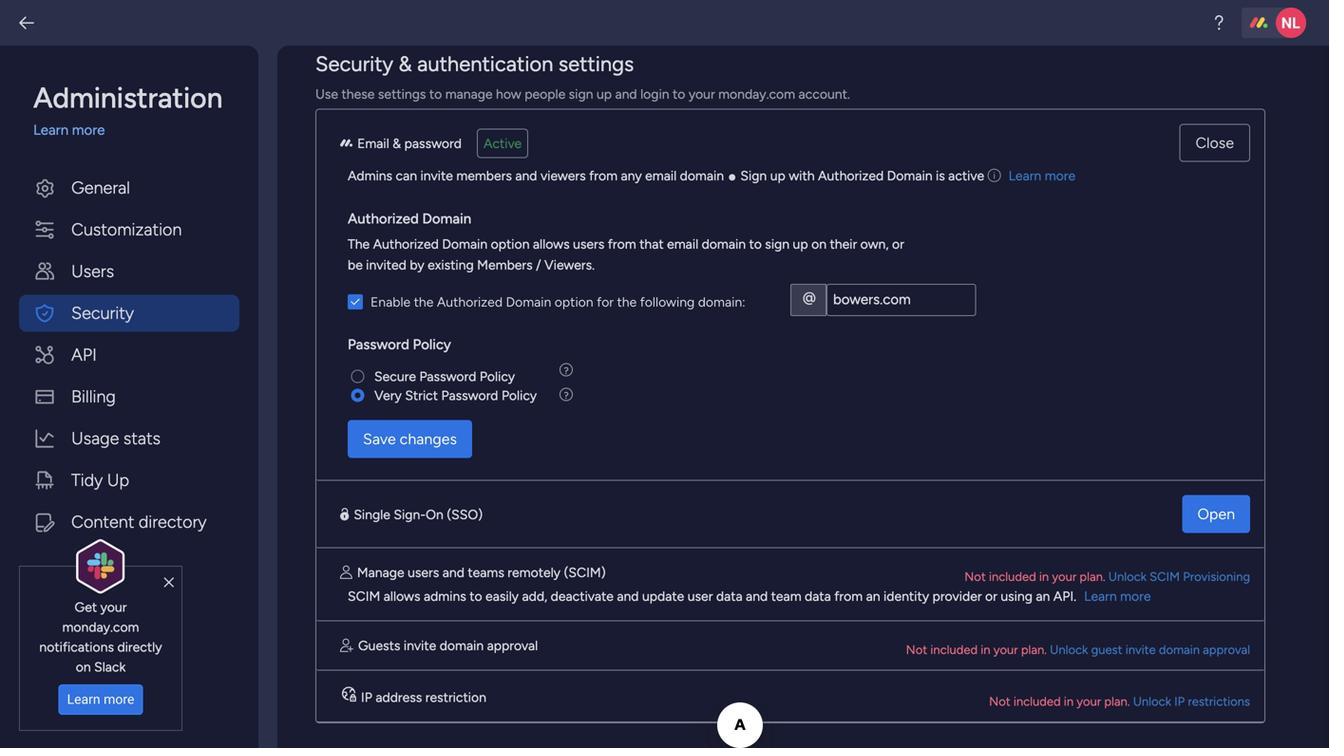 Task type: vqa. For each thing, say whether or not it's contained in the screenshot.
The Enable
yes



Task type: describe. For each thing, give the bounding box(es) containing it.
unlock for approval
[[1050, 643, 1088, 658]]

with
[[789, 168, 815, 184]]

your inside security & authentication settings use these settings to manage how people sign up and login to your monday.com account.
[[689, 86, 715, 102]]

tidy up button
[[19, 462, 239, 499]]

0 vertical spatial password
[[348, 336, 409, 354]]

to inside authorized domain the authorized domain option allows users from that email domain to sign up on their own, or be invited by existing members / viewers.
[[749, 236, 762, 252]]

0 horizontal spatial users
[[408, 565, 439, 581]]

help image
[[1210, 13, 1229, 32]]

or for domain
[[892, 236, 905, 252]]

2 vertical spatial included
[[1014, 695, 1061, 710]]

general
[[71, 178, 130, 198]]

tidy up
[[71, 470, 129, 491]]

following
[[640, 294, 695, 310]]

v2 info image
[[988, 168, 1001, 184]]

sign-
[[394, 507, 426, 523]]

api button
[[19, 337, 239, 374]]

unlock ip restrictions link
[[1133, 695, 1251, 710]]

@
[[803, 289, 816, 306]]

email inside authorized domain the authorized domain option allows users from that email domain to sign up on their own, or be invited by existing members / viewers.
[[667, 236, 699, 252]]

own,
[[861, 236, 889, 252]]

unlock scim provisioning link
[[1109, 570, 1251, 585]]

0 vertical spatial policy
[[413, 336, 451, 354]]

2 data from the left
[[805, 589, 831, 605]]

1 vertical spatial up
[[770, 168, 786, 184]]

members
[[477, 257, 533, 273]]

scim allows admins to easily add, deactivate and update user data and team data from an identity provider or using an api. learn more
[[348, 589, 1151, 605]]

domain:
[[698, 294, 746, 310]]

email & password
[[357, 135, 462, 152]]

domain left sign
[[680, 168, 724, 184]]

authentication
[[417, 51, 553, 76]]

ip address restriction
[[361, 690, 487, 706]]

strict
[[405, 388, 438, 404]]

1 horizontal spatial approval
[[1203, 643, 1251, 658]]

invited
[[366, 257, 407, 273]]

get your monday.com notifications directly on slack
[[39, 600, 162, 676]]

usage stats button
[[19, 421, 239, 458]]

on inside get your monday.com notifications directly on slack
[[76, 659, 91, 676]]

from inside authorized domain the authorized domain option allows users from that email domain to sign up on their own, or be invited by existing members / viewers.
[[608, 236, 636, 252]]

/
[[536, 257, 541, 273]]

1 an from the left
[[866, 589, 881, 605]]

0 horizontal spatial approval
[[487, 638, 538, 654]]

save
[[363, 430, 396, 449]]

general button
[[19, 170, 239, 207]]

1 vertical spatial allows
[[384, 589, 421, 605]]

slack
[[94, 659, 126, 676]]

1 horizontal spatial settings
[[559, 51, 634, 76]]

update
[[642, 589, 684, 605]]

open button
[[1183, 496, 1251, 534]]

administration
[[33, 81, 223, 115]]

security for security & authentication settings use these settings to manage how people sign up and login to your monday.com account.
[[315, 51, 394, 76]]

up inside authorized domain the authorized domain option allows users from that email domain to sign up on their own, or be invited by existing members / viewers.
[[793, 236, 808, 252]]

allows inside authorized domain the authorized domain option allows users from that email domain to sign up on their own, or be invited by existing members / viewers.
[[533, 236, 570, 252]]

is
[[936, 168, 945, 184]]

single sign-on (sso)
[[354, 507, 483, 523]]

included for approval
[[931, 643, 978, 658]]

0 vertical spatial scim
[[1150, 570, 1180, 585]]

monday.com inside get your monday.com notifications directly on slack
[[62, 619, 139, 636]]

guests
[[358, 638, 400, 654]]

(scim)
[[564, 565, 606, 581]]

single
[[354, 507, 391, 523]]

1 data from the left
[[716, 589, 743, 605]]

content directory button
[[19, 504, 239, 541]]

login
[[641, 86, 670, 102]]

invite right "can"
[[421, 168, 453, 184]]

add,
[[522, 589, 548, 605]]

1 horizontal spatial learn more link
[[1009, 168, 1076, 184]]

& for security
[[399, 51, 412, 76]]

? ?
[[564, 365, 569, 402]]

security button
[[19, 295, 239, 332]]

unlock for teams
[[1109, 570, 1147, 585]]

2 vertical spatial plan.
[[1105, 695, 1130, 710]]

learn inside button
[[67, 692, 100, 708]]

guests invite domain approval
[[358, 638, 538, 654]]

to left the manage
[[429, 86, 442, 102]]

learn more for learn more button
[[67, 692, 134, 708]]

secure
[[374, 369, 416, 385]]

domain inside authorized domain the authorized domain option allows users from that email domain to sign up on their own, or be invited by existing members / viewers.
[[702, 236, 746, 252]]

close button
[[1180, 124, 1251, 162]]

existing
[[428, 257, 474, 273]]

address
[[376, 690, 422, 706]]

provider
[[933, 589, 982, 605]]

noah lott image
[[1276, 8, 1307, 38]]

2 vertical spatial password
[[441, 388, 498, 404]]

authorized down existing
[[437, 294, 503, 310]]

2 vertical spatial policy
[[502, 388, 537, 404]]

users button
[[19, 253, 239, 290]]

billing
[[71, 387, 116, 407]]

users
[[71, 261, 114, 282]]

and left viewers at the left top
[[515, 168, 537, 184]]

active
[[484, 135, 522, 152]]

in for teams
[[1040, 570, 1049, 585]]

directly
[[117, 639, 162, 656]]

authorized domain the authorized domain option allows users from that email domain to sign up on their own, or be invited by existing members / viewers.
[[348, 210, 905, 273]]

using
[[1001, 589, 1033, 605]]

can
[[396, 168, 417, 184]]

be
[[348, 257, 363, 273]]

guest
[[1091, 643, 1123, 658]]

tidy
[[71, 470, 103, 491]]

open
[[1198, 506, 1235, 524]]

enable
[[371, 294, 411, 310]]

directory
[[139, 512, 207, 533]]

learn more link for scim allows admins to easily add, deactivate and update user data and team data from an identity provider or using an api.
[[1084, 589, 1151, 605]]

any
[[621, 168, 642, 184]]

your inside get your monday.com notifications directly on slack
[[100, 600, 127, 616]]

sign inside authorized domain the authorized domain option allows users from that email domain to sign up on their own, or be invited by existing members / viewers.
[[765, 236, 790, 252]]

usage stats
[[71, 429, 161, 449]]

and left update
[[617, 589, 639, 605]]

and inside security & authentication settings use these settings to manage how people sign up and login to your monday.com account.
[[615, 86, 637, 102]]

notifications
[[39, 639, 114, 656]]

monday.com inside security & authentication settings use these settings to manage how people sign up and login to your monday.com account.
[[719, 86, 795, 102]]

0 horizontal spatial settings
[[378, 86, 426, 102]]

2 an from the left
[[1036, 589, 1050, 605]]

authorized up the the
[[348, 210, 419, 228]]

changes
[[400, 430, 457, 449]]

close
[[1196, 134, 1234, 152]]

1 vertical spatial scim
[[348, 589, 380, 605]]



Task type: locate. For each thing, give the bounding box(es) containing it.
1 horizontal spatial scim
[[1150, 570, 1180, 585]]

admins can invite members and viewers from any email domain
[[348, 168, 727, 184]]

learn down administration
[[33, 122, 68, 139]]

or inside authorized domain the authorized domain option allows users from that email domain to sign up on their own, or be invited by existing members / viewers.
[[892, 236, 905, 252]]

your right get
[[100, 600, 127, 616]]

very
[[374, 388, 402, 404]]

plan. up guest in the bottom of the page
[[1080, 570, 1106, 585]]

0 horizontal spatial security
[[71, 303, 134, 324]]

0 horizontal spatial the
[[414, 294, 434, 310]]

0 horizontal spatial learn more link
[[33, 120, 239, 141]]

to down sign
[[749, 236, 762, 252]]

domain
[[680, 168, 724, 184], [702, 236, 746, 252], [440, 638, 484, 654], [1159, 643, 1200, 658]]

to right login
[[673, 86, 686, 102]]

authorized right with
[[818, 168, 884, 184]]

approval up restrictions
[[1203, 643, 1251, 658]]

more inside button
[[104, 692, 134, 708]]

an left identity
[[866, 589, 881, 605]]

user
[[688, 589, 713, 605]]

0 vertical spatial on
[[812, 236, 827, 252]]

0 vertical spatial sign
[[569, 86, 593, 102]]

up
[[597, 86, 612, 102], [770, 168, 786, 184], [793, 236, 808, 252]]

0 horizontal spatial in
[[981, 643, 991, 658]]

learn down not included in your plan. unlock scim provisioning
[[1084, 589, 1117, 605]]

1 horizontal spatial data
[[805, 589, 831, 605]]

admins
[[348, 168, 393, 184]]

ip left address
[[361, 690, 372, 706]]

1 horizontal spatial in
[[1040, 570, 1049, 585]]

from
[[589, 168, 618, 184], [608, 236, 636, 252], [835, 589, 863, 605]]

domain up restriction
[[440, 638, 484, 654]]

plan. down guest in the bottom of the page
[[1105, 695, 1130, 710]]

password up secure
[[348, 336, 409, 354]]

not down identity
[[906, 643, 928, 658]]

1 vertical spatial option
[[555, 294, 594, 310]]

from left any
[[589, 168, 618, 184]]

1 horizontal spatial security
[[315, 51, 394, 76]]

learn more link right v2 info icon at the right top
[[1009, 168, 1076, 184]]

learn more link for administration
[[33, 120, 239, 141]]

people
[[525, 86, 566, 102]]

sign right people
[[569, 86, 593, 102]]

0 horizontal spatial not
[[906, 643, 928, 658]]

0 horizontal spatial monday.com
[[62, 619, 139, 636]]

0 vertical spatial from
[[589, 168, 618, 184]]

your for manage users and teams remotely (scim)
[[1052, 570, 1077, 585]]

up inside security & authentication settings use these settings to manage how people sign up and login to your monday.com account.
[[597, 86, 612, 102]]

easily
[[486, 589, 519, 605]]

approval
[[487, 638, 538, 654], [1203, 643, 1251, 658]]

stats
[[123, 429, 161, 449]]

identity
[[884, 589, 929, 605]]

0 horizontal spatial up
[[597, 86, 612, 102]]

0 vertical spatial &
[[399, 51, 412, 76]]

1 vertical spatial users
[[408, 565, 439, 581]]

0 vertical spatial included
[[989, 570, 1036, 585]]

more down 'slack'
[[104, 692, 134, 708]]

to
[[429, 86, 442, 102], [673, 86, 686, 102], [749, 236, 762, 252], [470, 589, 482, 605]]

2 horizontal spatial learn more link
[[1084, 589, 1151, 605]]

(sso)
[[447, 507, 483, 523]]

1 the from the left
[[414, 294, 434, 310]]

back to workspace image
[[17, 13, 36, 32]]

1 vertical spatial or
[[985, 589, 998, 605]]

not
[[965, 570, 986, 585], [906, 643, 928, 658], [989, 695, 1011, 710]]

1 horizontal spatial an
[[1036, 589, 1050, 605]]

or right own,
[[892, 236, 905, 252]]

included down the provider
[[931, 643, 978, 658]]

1 vertical spatial not
[[906, 643, 928, 658]]

plan. down using
[[1021, 643, 1047, 658]]

approval down easily
[[487, 638, 538, 654]]

policy up secure password policy
[[413, 336, 451, 354]]

0 horizontal spatial scim
[[348, 589, 380, 605]]

scim down manage
[[348, 589, 380, 605]]

your for ip address restriction
[[1077, 695, 1102, 710]]

team
[[771, 589, 802, 605]]

administration learn more
[[33, 81, 223, 139]]

1 vertical spatial sign
[[765, 236, 790, 252]]

invite right guest in the bottom of the page
[[1126, 643, 1156, 658]]

the right enable
[[414, 294, 434, 310]]

in up not included in your plan. unlock guest invite domain approval
[[1040, 570, 1049, 585]]

account.
[[799, 86, 850, 102]]

not for teams
[[965, 570, 986, 585]]

viewers
[[541, 168, 586, 184]]

0 horizontal spatial data
[[716, 589, 743, 605]]

0 vertical spatial or
[[892, 236, 905, 252]]

password
[[348, 336, 409, 354], [420, 369, 477, 385], [441, 388, 498, 404]]

on down notifications
[[76, 659, 91, 676]]

1 horizontal spatial or
[[985, 589, 998, 605]]

not down not included in your plan. unlock guest invite domain approval
[[989, 695, 1011, 710]]

monday.com left account.
[[719, 86, 795, 102]]

invite
[[421, 168, 453, 184], [404, 638, 436, 654], [1126, 643, 1156, 658]]

users inside authorized domain the authorized domain option allows users from that email domain to sign up on their own, or be invited by existing members / viewers.
[[573, 236, 605, 252]]

password
[[404, 135, 462, 152]]

teams
[[468, 565, 504, 581]]

2 horizontal spatial in
[[1064, 695, 1074, 710]]

1 horizontal spatial ip
[[1175, 695, 1185, 710]]

1 vertical spatial learn more link
[[1009, 168, 1076, 184]]

invite right guests
[[404, 638, 436, 654]]

sign
[[741, 168, 767, 184]]

0 horizontal spatial allows
[[384, 589, 421, 605]]

2 vertical spatial unlock
[[1133, 695, 1172, 710]]

not for approval
[[906, 643, 928, 658]]

0 horizontal spatial on
[[76, 659, 91, 676]]

0 vertical spatial option
[[491, 236, 530, 252]]

1 horizontal spatial not
[[965, 570, 986, 585]]

2 vertical spatial up
[[793, 236, 808, 252]]

0 vertical spatial users
[[573, 236, 605, 252]]

or left using
[[985, 589, 998, 605]]

more down not included in your plan. unlock scim provisioning
[[1121, 589, 1151, 605]]

ip left restrictions
[[1175, 695, 1185, 710]]

save changes button
[[348, 421, 472, 459]]

& inside security & authentication settings use these settings to manage how people sign up and login to your monday.com account.
[[399, 51, 412, 76]]

0 vertical spatial not
[[965, 570, 986, 585]]

learn inside administration learn more
[[33, 122, 68, 139]]

not included in your plan. unlock scim provisioning
[[965, 570, 1251, 585]]

up left their on the right
[[793, 236, 808, 252]]

option
[[491, 236, 530, 252], [555, 294, 594, 310]]

1 vertical spatial from
[[608, 236, 636, 252]]

option up the members
[[491, 236, 530, 252]]

your up api.
[[1052, 570, 1077, 585]]

on left their on the right
[[812, 236, 827, 252]]

from left identity
[[835, 589, 863, 605]]

in down the provider
[[981, 643, 991, 658]]

0 horizontal spatial learn more
[[67, 692, 134, 708]]

learn
[[33, 122, 68, 139], [1009, 168, 1042, 184], [1084, 589, 1117, 605], [67, 692, 100, 708]]

sign inside security & authentication settings use these settings to manage how people sign up and login to your monday.com account.
[[569, 86, 593, 102]]

1 ? from the top
[[564, 365, 569, 377]]

security for security
[[71, 303, 134, 324]]

1 vertical spatial on
[[76, 659, 91, 676]]

0 vertical spatial learn more
[[1009, 168, 1076, 184]]

1 horizontal spatial learn more
[[1009, 168, 1076, 184]]

plan. for teams
[[1080, 570, 1106, 585]]

domain up domain: at the top right of page
[[702, 236, 746, 252]]

in for approval
[[981, 643, 991, 658]]

the
[[348, 236, 370, 252]]

security up these
[[315, 51, 394, 76]]

your for guests invite domain approval
[[994, 643, 1018, 658]]

plan. for approval
[[1021, 643, 1047, 658]]

included down not included in your plan. unlock guest invite domain approval
[[1014, 695, 1061, 710]]

included
[[989, 570, 1036, 585], [931, 643, 978, 658], [1014, 695, 1061, 710]]

unlock guest invite domain approval link
[[1050, 643, 1251, 658]]

to down manage users and teams remotely (scim) in the bottom left of the page
[[470, 589, 482, 605]]

1 vertical spatial learn more
[[67, 692, 134, 708]]

0 vertical spatial security
[[315, 51, 394, 76]]

2 horizontal spatial up
[[793, 236, 808, 252]]

security & authentication settings use these settings to manage how people sign up and login to your monday.com account.
[[315, 51, 850, 102]]

monday.com
[[719, 86, 795, 102], [62, 619, 139, 636]]

monday.com down get
[[62, 619, 139, 636]]

and left login
[[615, 86, 637, 102]]

more inside administration learn more
[[72, 122, 105, 139]]

option inside authorized domain the authorized domain option allows users from that email domain to sign up on their own, or be invited by existing members / viewers.
[[491, 236, 530, 252]]

0 vertical spatial ?
[[564, 365, 569, 377]]

settings up people
[[559, 51, 634, 76]]

your down using
[[994, 643, 1018, 658]]

on inside authorized domain the authorized domain option allows users from that email domain to sign up on their own, or be invited by existing members / viewers.
[[812, 236, 827, 252]]

and up admins
[[443, 565, 465, 581]]

1 vertical spatial ?
[[564, 390, 569, 402]]

security inside button
[[71, 303, 134, 324]]

email
[[645, 168, 677, 184], [667, 236, 699, 252]]

2 vertical spatial in
[[1064, 695, 1074, 710]]

enable the authorized domain option for the following domain:
[[371, 294, 746, 310]]

your right login
[[689, 86, 715, 102]]

manage
[[357, 565, 404, 581]]

on
[[426, 507, 444, 523]]

2 horizontal spatial not
[[989, 695, 1011, 710]]

data right user
[[716, 589, 743, 605]]

use
[[315, 86, 338, 102]]

None text field
[[827, 284, 976, 316]]

policy left ? ?
[[502, 388, 537, 404]]

up left login
[[597, 86, 612, 102]]

0 horizontal spatial option
[[491, 236, 530, 252]]

1 horizontal spatial allows
[[533, 236, 570, 252]]

0 vertical spatial in
[[1040, 570, 1049, 585]]

admins
[[424, 589, 466, 605]]

not included in your plan. unlock ip restrictions
[[989, 695, 1251, 710]]

1 horizontal spatial users
[[573, 236, 605, 252]]

learn right v2 info icon at the right top
[[1009, 168, 1042, 184]]

content directory
[[71, 512, 207, 533]]

0 vertical spatial up
[[597, 86, 612, 102]]

manage
[[445, 86, 493, 102]]

very strict password policy
[[374, 388, 537, 404]]

2 vertical spatial not
[[989, 695, 1011, 710]]

learn more for learn more 'link' to the middle
[[1009, 168, 1076, 184]]

unlock
[[1109, 570, 1147, 585], [1050, 643, 1088, 658], [1133, 695, 1172, 710]]

how
[[496, 86, 521, 102]]

1 horizontal spatial up
[[770, 168, 786, 184]]

2 vertical spatial learn more link
[[1084, 589, 1151, 605]]

learn more link down administration
[[33, 120, 239, 141]]

secure password policy
[[374, 369, 515, 385]]

2 the from the left
[[617, 294, 637, 310]]

users
[[573, 236, 605, 252], [408, 565, 439, 581]]

email
[[357, 135, 389, 152]]

manage users and teams remotely (scim)
[[357, 565, 606, 581]]

sign left their on the right
[[765, 236, 790, 252]]

restriction
[[426, 690, 487, 706]]

1 horizontal spatial sign
[[765, 236, 790, 252]]

email right that
[[667, 236, 699, 252]]

users up the viewers.
[[573, 236, 605, 252]]

or for allows
[[985, 589, 998, 605]]

by
[[410, 257, 425, 273]]

learn more inside button
[[67, 692, 134, 708]]

1 vertical spatial plan.
[[1021, 643, 1047, 658]]

0 vertical spatial email
[[645, 168, 677, 184]]

dapulse saml image
[[340, 508, 349, 522]]

domain up unlock ip restrictions link
[[1159, 643, 1200, 658]]

and
[[615, 86, 637, 102], [515, 168, 537, 184], [443, 565, 465, 581], [617, 589, 639, 605], [746, 589, 768, 605]]

for
[[597, 294, 614, 310]]

0 vertical spatial allows
[[533, 236, 570, 252]]

1 horizontal spatial the
[[617, 294, 637, 310]]

an left api.
[[1036, 589, 1050, 605]]

0 vertical spatial unlock
[[1109, 570, 1147, 585]]

option left for
[[555, 294, 594, 310]]

1 horizontal spatial monday.com
[[719, 86, 795, 102]]

0 vertical spatial learn more link
[[33, 120, 239, 141]]

1 vertical spatial unlock
[[1050, 643, 1088, 658]]

remotely
[[508, 565, 561, 581]]

1 vertical spatial monday.com
[[62, 619, 139, 636]]

from left that
[[608, 236, 636, 252]]

& up email & password
[[399, 51, 412, 76]]

their
[[830, 236, 857, 252]]

security inside security & authentication settings use these settings to manage how people sign up and login to your monday.com account.
[[315, 51, 394, 76]]

& for email
[[393, 135, 401, 152]]

users up admins
[[408, 565, 439, 581]]

or
[[892, 236, 905, 252], [985, 589, 998, 605]]

that
[[640, 236, 664, 252]]

in down not included in your plan. unlock guest invite domain approval
[[1064, 695, 1074, 710]]

usage
[[71, 429, 119, 449]]

monday icon image
[[340, 137, 353, 151]]

customization
[[71, 220, 182, 240]]

learn more button
[[59, 685, 143, 716]]

included up using
[[989, 570, 1036, 585]]

on
[[812, 236, 827, 252], [76, 659, 91, 676]]

these
[[342, 86, 375, 102]]

your down not included in your plan. unlock guest invite domain approval
[[1077, 695, 1102, 710]]

& right email on the left of page
[[393, 135, 401, 152]]

1 vertical spatial password
[[420, 369, 477, 385]]

scim
[[1150, 570, 1180, 585], [348, 589, 380, 605]]

learn more link down not included in your plan. unlock scim provisioning
[[1084, 589, 1151, 605]]

email right any
[[645, 168, 677, 184]]

security
[[315, 51, 394, 76], [71, 303, 134, 324]]

unlock left guest in the bottom of the page
[[1050, 643, 1088, 658]]

sign up with authorized domain is active
[[737, 168, 985, 184]]

settings right these
[[378, 86, 426, 102]]

the right for
[[617, 294, 637, 310]]

get
[[75, 600, 97, 616]]

and left team
[[746, 589, 768, 605]]

learn more right v2 info icon at the right top
[[1009, 168, 1076, 184]]

up left with
[[770, 168, 786, 184]]

1 vertical spatial security
[[71, 303, 134, 324]]

1 vertical spatial email
[[667, 236, 699, 252]]

allows up /
[[533, 236, 570, 252]]

an
[[866, 589, 881, 605], [1036, 589, 1050, 605]]

unlock up guest in the bottom of the page
[[1109, 570, 1147, 585]]

0 vertical spatial monday.com
[[719, 86, 795, 102]]

deactivate
[[551, 589, 614, 605]]

0 vertical spatial settings
[[559, 51, 634, 76]]

content
[[71, 512, 134, 533]]

more down administration
[[72, 122, 105, 139]]

provisioning
[[1183, 570, 1251, 585]]

allows down manage
[[384, 589, 421, 605]]

scim left "provisioning"
[[1150, 570, 1180, 585]]

more right v2 info icon at the right top
[[1045, 168, 1076, 184]]

data right team
[[805, 589, 831, 605]]

1 vertical spatial included
[[931, 643, 978, 658]]

0 horizontal spatial ip
[[361, 690, 372, 706]]

dapulse profile image
[[340, 566, 352, 580]]

dapulse x slim image
[[164, 575, 174, 592]]

0 horizontal spatial an
[[866, 589, 881, 605]]

authorized up by
[[373, 236, 439, 252]]

v2 surface invite image
[[340, 640, 354, 653]]

included for teams
[[989, 570, 1036, 585]]

learn more down 'slack'
[[67, 692, 134, 708]]

password policy
[[348, 336, 451, 354]]

1 horizontal spatial option
[[555, 294, 594, 310]]

customization button
[[19, 211, 239, 249]]

billing button
[[19, 379, 239, 416]]

1 vertical spatial policy
[[480, 369, 515, 385]]

policy up very strict password policy
[[480, 369, 515, 385]]

not up the provider
[[965, 570, 986, 585]]

2 ? from the top
[[564, 390, 569, 402]]

1 horizontal spatial on
[[812, 236, 827, 252]]

learn down 'slack'
[[67, 692, 100, 708]]

2 vertical spatial from
[[835, 589, 863, 605]]

0 horizontal spatial sign
[[569, 86, 593, 102]]

the
[[414, 294, 434, 310], [617, 294, 637, 310]]

1 vertical spatial in
[[981, 643, 991, 658]]

password down secure password policy
[[441, 388, 498, 404]]

unlock down unlock guest invite domain approval 'link'
[[1133, 695, 1172, 710]]

0 vertical spatial plan.
[[1080, 570, 1106, 585]]

password up very strict password policy
[[420, 369, 477, 385]]

1 vertical spatial &
[[393, 135, 401, 152]]

security down users
[[71, 303, 134, 324]]



